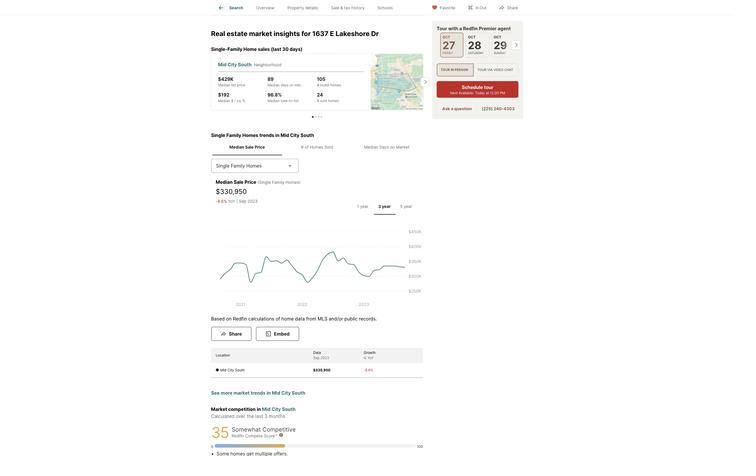 Task type: locate. For each thing, give the bounding box(es) containing it.
schedule tour next available: today at 12:00 pm
[[450, 84, 505, 95]]

year inside "tab"
[[382, 204, 391, 209]]

mid city south link inside carousel group
[[218, 61, 254, 68]]

8.6% down %
[[365, 368, 373, 373]]

0 vertical spatial mid city south link
[[218, 61, 254, 68]]

family down median sale price tab
[[231, 163, 245, 169]]

0 vertical spatial yoy
[[228, 199, 235, 204]]

1 horizontal spatial share
[[507, 5, 518, 10]]

0 horizontal spatial sep
[[239, 199, 246, 204]]

# left listed
[[317, 83, 319, 87]]

0 vertical spatial redfin
[[463, 26, 478, 31]]

year right 1
[[360, 204, 369, 209]]

1 vertical spatial market
[[211, 407, 227, 412]]

1 horizontal spatial -
[[364, 368, 365, 373]]

1 vertical spatial #
[[317, 99, 319, 103]]

0 vertical spatial on
[[290, 83, 294, 87]]

market for estate
[[249, 30, 272, 38]]

median up single family homes
[[230, 145, 244, 150]]

south inside carousel group
[[238, 62, 252, 67]]

tour with a redfin premier agent
[[437, 26, 511, 31]]

homes for 105
[[330, 83, 341, 87]]

months
[[269, 414, 285, 419]]

homes right listed
[[330, 83, 341, 87]]

sale down single family homes
[[234, 179, 244, 185]]

oct inside "oct 27 friday"
[[443, 35, 450, 39]]

1 vertical spatial list
[[294, 99, 299, 103]]

homes inside 105 # listed homes
[[330, 83, 341, 87]]

list left price
[[231, 83, 236, 87]]

trends up the market competition in mid city south calculated over the last 3 months on the left
[[251, 390, 266, 396]]

1 year from the left
[[360, 204, 369, 209]]

today
[[475, 91, 485, 95]]

1 oct from the left
[[443, 35, 450, 39]]

1 horizontal spatial share button
[[494, 1, 523, 13]]

tab list containing median sale price
[[211, 139, 423, 155]]

more
[[221, 390, 233, 396]]

1 vertical spatial share button
[[211, 327, 252, 341]]

redfin right 'with' at the top
[[463, 26, 478, 31]]

sep right the | on the top of page
[[239, 199, 246, 204]]

1 horizontal spatial year
[[382, 204, 391, 209]]

trends up the median sale price
[[259, 132, 274, 138]]

redfin
[[463, 26, 478, 31], [233, 316, 247, 322], [232, 433, 244, 438]]

0 vertical spatial sep
[[239, 199, 246, 204]]

on right days on the top of page
[[390, 145, 395, 150]]

100
[[417, 445, 423, 449]]

0 horizontal spatial -
[[216, 199, 218, 204]]

0 horizontal spatial yoy
[[228, 199, 235, 204]]

3 right 1 year on the top of page
[[378, 204, 381, 209]]

the
[[247, 414, 254, 419]]

1 vertical spatial 8.6%
[[365, 368, 373, 373]]

median down $429k
[[218, 83, 230, 87]]

1 vertical spatial yoy
[[368, 356, 374, 360]]

0 vertical spatial homes
[[242, 132, 258, 138]]

oct down agent
[[494, 35, 501, 39]]

0 vertical spatial single
[[211, 132, 225, 138]]

homes for sold
[[310, 145, 323, 150]]

tab list containing search
[[211, 0, 404, 15]]

2 vertical spatial redfin
[[232, 433, 244, 438]]

share button up agent
[[494, 1, 523, 13]]

year
[[360, 204, 369, 209], [382, 204, 391, 209], [404, 204, 412, 209]]

0 vertical spatial #
[[317, 83, 319, 87]]

3 right last
[[265, 414, 267, 419]]

None button
[[440, 33, 464, 58], [466, 33, 489, 57], [492, 33, 515, 57], [440, 33, 464, 58], [466, 33, 489, 57], [492, 33, 515, 57]]

- for -8.6% yoy | sep 2023
[[216, 199, 218, 204]]

oct 27 friday
[[443, 35, 455, 55]]

2 year from the left
[[382, 204, 391, 209]]

0 vertical spatial share button
[[494, 1, 523, 13]]

median down $192
[[218, 99, 230, 103]]

carousel group
[[209, 53, 430, 118]]

1 vertical spatial market
[[234, 390, 250, 396]]

days
[[380, 145, 389, 150]]

0 vertical spatial of
[[305, 145, 309, 150]]

sale inside median sale price (single family homes) $330,950
[[234, 179, 244, 185]]

single-
[[211, 46, 228, 52]]

tour for tour via video chat
[[477, 68, 486, 72]]

market up sales
[[249, 30, 272, 38]]

redfin down somewhat
[[232, 433, 244, 438]]

price down the single family homes trends in mid city south
[[255, 145, 265, 150]]

in
[[451, 68, 454, 72], [275, 132, 280, 138], [267, 390, 271, 396], [257, 407, 261, 412]]

0 horizontal spatial on
[[226, 316, 232, 322]]

0 horizontal spatial mid city south link
[[218, 61, 254, 68]]

2 oct from the left
[[468, 35, 476, 39]]

share for left share button
[[229, 331, 242, 337]]

city inside the market competition in mid city south calculated over the last 3 months
[[272, 407, 281, 412]]

to-
[[289, 99, 294, 103]]

1 vertical spatial -
[[364, 368, 365, 373]]

12:00
[[490, 91, 499, 95]]

median down the 89
[[268, 83, 280, 87]]

1 horizontal spatial 2023
[[321, 356, 329, 360]]

0 vertical spatial homes
[[330, 83, 341, 87]]

1637
[[312, 30, 329, 38]]

list box
[[437, 64, 518, 77]]

1 horizontal spatial $330,950
[[313, 368, 330, 373]]

0 vertical spatial $330,950
[[216, 188, 247, 196]]

tour left 'with' at the top
[[437, 26, 447, 31]]

sale
[[331, 5, 339, 10], [245, 145, 254, 150], [234, 179, 244, 185]]

yoy for % yoy
[[368, 356, 374, 360]]

median sale price tab
[[212, 140, 282, 154]]

3 year
[[378, 204, 391, 209]]

1 horizontal spatial list
[[294, 99, 299, 103]]

oct inside oct 28 saturday
[[468, 35, 476, 39]]

share up agent
[[507, 5, 518, 10]]

# left sold
[[317, 99, 319, 103]]

ask a question
[[442, 106, 472, 111]]

family inside median sale price (single family homes) $330,950
[[272, 180, 284, 185]]

# for 24
[[317, 99, 319, 103]]

2 horizontal spatial on
[[390, 145, 395, 150]]

0 vertical spatial list
[[231, 83, 236, 87]]

0 horizontal spatial 8.6%
[[218, 199, 227, 204]]

4303
[[504, 106, 515, 111]]

competition
[[228, 407, 256, 412]]

homes)
[[286, 180, 301, 185]]

x-
[[476, 5, 480, 10]]

0 vertical spatial market
[[249, 30, 272, 38]]

a right ask
[[451, 106, 453, 111]]

trends for market
[[251, 390, 266, 396]]

homes left the sold
[[310, 145, 323, 150]]

2023 down data at the bottom left
[[321, 356, 329, 360]]

1 horizontal spatial yoy
[[368, 356, 374, 360]]

1 vertical spatial single
[[216, 163, 230, 169]]

of left the sold
[[305, 145, 309, 150]]

tour left person
[[441, 68, 450, 72]]

3 year from the left
[[404, 204, 412, 209]]

median down the 96.8%
[[268, 99, 280, 103]]

competitive
[[263, 426, 296, 433]]

0 horizontal spatial 3
[[265, 414, 267, 419]]

yoy left the | on the top of page
[[228, 199, 235, 204]]

homes up (single
[[246, 163, 262, 169]]

28
[[468, 39, 481, 52]]

2 vertical spatial sale
[[234, 179, 244, 185]]

homes for trends
[[242, 132, 258, 138]]

homes for 24
[[328, 99, 339, 103]]

1 horizontal spatial oct
[[468, 35, 476, 39]]

0 vertical spatial a
[[459, 26, 462, 31]]

(225) 240-4303
[[482, 106, 515, 111]]

2 horizontal spatial year
[[404, 204, 412, 209]]

sale down the single family homes trends in mid city south
[[245, 145, 254, 150]]

a right 'with' at the top
[[459, 26, 462, 31]]

market right the more
[[234, 390, 250, 396]]

e
[[330, 30, 334, 38]]

oct for 27
[[443, 35, 450, 39]]

0 vertical spatial sale
[[331, 5, 339, 10]]

sales
[[258, 46, 270, 52]]

1 horizontal spatial of
[[305, 145, 309, 150]]

ask
[[442, 106, 450, 111]]

homes inside "tab"
[[310, 145, 323, 150]]

1 horizontal spatial 3
[[378, 204, 381, 209]]

2 vertical spatial homes
[[246, 163, 262, 169]]

2 vertical spatial tab list
[[351, 198, 418, 215]]

- for -8.6%
[[364, 368, 365, 373]]

(single
[[258, 180, 271, 185]]

tour via video chat
[[477, 68, 513, 72]]

0 vertical spatial 8.6%
[[218, 199, 227, 204]]

market inside "link"
[[234, 390, 250, 396]]

3 inside "tab"
[[378, 204, 381, 209]]

mid
[[218, 62, 227, 67], [281, 132, 289, 138], [220, 368, 227, 373], [272, 390, 280, 396], [262, 407, 271, 412]]

mid city south link up months
[[262, 407, 296, 412]]

-8.6% yoy | sep 2023
[[216, 199, 258, 204]]

0 vertical spatial 3
[[378, 204, 381, 209]]

$330,950 down data sep 2023
[[313, 368, 330, 373]]

- left the | on the top of page
[[216, 199, 218, 204]]

tour for tour in person
[[441, 68, 450, 72]]

1 year tab
[[352, 199, 374, 214]]

on
[[290, 83, 294, 87], [390, 145, 395, 150], [226, 316, 232, 322]]

ft.
[[243, 99, 246, 103]]

1 vertical spatial sale
[[245, 145, 254, 150]]

history
[[351, 5, 365, 10]]

0 horizontal spatial sale
[[234, 179, 244, 185]]

0 horizontal spatial year
[[360, 204, 369, 209]]

price inside tab
[[255, 145, 265, 150]]

1 vertical spatial a
[[451, 106, 453, 111]]

market up the calculated
[[211, 407, 227, 412]]

median inside 96.8% median sale-to-list
[[268, 99, 280, 103]]

yoy down growth
[[368, 356, 374, 360]]

mid city south link up $429k median list price on the left of page
[[218, 61, 254, 68]]

1
[[357, 204, 359, 209]]

on right based
[[226, 316, 232, 322]]

next image
[[421, 77, 430, 87]]

median days on market tab
[[352, 140, 422, 154]]

- down %
[[364, 368, 365, 373]]

market inside tab
[[396, 145, 410, 150]]

sale left &
[[331, 5, 339, 10]]

share for share button to the top
[[507, 5, 518, 10]]

1 vertical spatial redfin
[[233, 316, 247, 322]]

slide 4 dot image
[[321, 116, 322, 118]]

trends inside "link"
[[251, 390, 266, 396]]

3
[[378, 204, 381, 209], [265, 414, 267, 419]]

data
[[313, 351, 321, 355]]

# inside 105 # listed homes
[[317, 83, 319, 87]]

of inside "tab"
[[305, 145, 309, 150]]

2023 down median sale price (single family homes) $330,950
[[248, 199, 258, 204]]

with
[[448, 26, 458, 31]]

1 vertical spatial 3
[[265, 414, 267, 419]]

# left the sold
[[301, 145, 304, 150]]

family for single family homes trends in mid city south
[[226, 132, 241, 138]]

market competition in mid city south calculated over the last 3 months
[[211, 407, 296, 419]]

0 vertical spatial 2023
[[248, 199, 258, 204]]

price inside median sale price (single family homes) $330,950
[[245, 179, 256, 185]]

# for 105
[[317, 83, 319, 87]]

market right days on the top of page
[[396, 145, 410, 150]]

yoy inside growth % yoy
[[368, 356, 374, 360]]

mid city south link
[[218, 61, 254, 68], [262, 407, 296, 412]]

2023 inside data sep 2023
[[321, 356, 329, 360]]

-
[[216, 199, 218, 204], [364, 368, 365, 373]]

8.6% left the | on the top of page
[[218, 199, 227, 204]]

on left mkt.
[[290, 83, 294, 87]]

redfin left calculations at the left
[[233, 316, 247, 322]]

0 vertical spatial share
[[507, 5, 518, 10]]

property
[[288, 5, 304, 10]]

neighborhood
[[254, 62, 282, 67]]

sold
[[320, 99, 327, 103]]

0 vertical spatial market
[[396, 145, 410, 150]]

$330,950 up -8.6% yoy | sep 2023
[[216, 188, 247, 196]]

median inside $429k median list price
[[218, 83, 230, 87]]

#
[[317, 83, 319, 87], [317, 99, 319, 103], [301, 145, 304, 150]]

list right sale-
[[294, 99, 299, 103]]

# inside 24 # sold homes
[[317, 99, 319, 103]]

oct for 29
[[494, 35, 501, 39]]

ask a question link
[[442, 106, 472, 111]]

1 vertical spatial homes
[[328, 99, 339, 103]]

1 horizontal spatial 8.6%
[[365, 368, 373, 373]]

home
[[282, 316, 294, 322]]

1 horizontal spatial sep
[[313, 356, 320, 360]]

1 vertical spatial of
[[276, 316, 280, 322]]

sep inside data sep 2023
[[313, 356, 320, 360]]

105 # listed homes
[[317, 76, 341, 87]]

1 vertical spatial on
[[390, 145, 395, 150]]

median sale price
[[230, 145, 265, 150]]

homes up the median sale price
[[242, 132, 258, 138]]

0 horizontal spatial $330,950
[[216, 188, 247, 196]]

market
[[396, 145, 410, 150], [211, 407, 227, 412]]

x-out
[[476, 5, 487, 10]]

0 horizontal spatial list
[[231, 83, 236, 87]]

sq.
[[237, 99, 242, 103]]

of left home at the bottom of the page
[[276, 316, 280, 322]]

0 horizontal spatial oct
[[443, 35, 450, 39]]

1 horizontal spatial mid city south link
[[262, 407, 296, 412]]

mid inside carousel group
[[218, 62, 227, 67]]

2 horizontal spatial oct
[[494, 35, 501, 39]]

1 horizontal spatial sale
[[245, 145, 254, 150]]

2 vertical spatial #
[[301, 145, 304, 150]]

south
[[238, 62, 252, 67], [301, 132, 314, 138], [235, 368, 245, 373], [292, 390, 305, 396], [282, 407, 296, 412]]

year for 3 year
[[382, 204, 391, 209]]

8.6%
[[218, 199, 227, 204], [365, 368, 373, 373]]

1 horizontal spatial on
[[290, 83, 294, 87]]

days
[[281, 83, 289, 87]]

city inside "link"
[[281, 390, 291, 396]]

year left 5
[[382, 204, 391, 209]]

$330,950 inside median sale price (single family homes) $330,950
[[216, 188, 247, 196]]

0 vertical spatial price
[[255, 145, 265, 150]]

1 vertical spatial 2023
[[321, 356, 329, 360]]

last
[[255, 414, 263, 419]]

single family homes
[[216, 163, 262, 169]]

-8.6%
[[364, 368, 373, 373]]

family right (single
[[272, 180, 284, 185]]

0 vertical spatial trends
[[259, 132, 274, 138]]

1 vertical spatial mid city south link
[[262, 407, 296, 412]]

5 year
[[400, 204, 412, 209]]

records.
[[359, 316, 377, 322]]

next image
[[511, 41, 521, 50]]

schedule
[[462, 84, 483, 90]]

family up the median sale price
[[226, 132, 241, 138]]

price left (single
[[245, 179, 256, 185]]

1 vertical spatial trends
[[251, 390, 266, 396]]

1 vertical spatial sep
[[313, 356, 320, 360]]

sep down data at the bottom left
[[313, 356, 320, 360]]

1 vertical spatial $330,950
[[313, 368, 330, 373]]

based on redfin calculations of home data from mls and/or public records.
[[211, 316, 377, 322]]

year right 5
[[404, 204, 412, 209]]

share up location
[[229, 331, 242, 337]]

3 oct from the left
[[494, 35, 501, 39]]

tab list
[[211, 0, 404, 15], [211, 139, 423, 155], [351, 198, 418, 215]]

at
[[486, 91, 489, 95]]

tour left via
[[477, 68, 486, 72]]

89 median days on mkt.
[[268, 76, 302, 87]]

homes inside 24 # sold homes
[[328, 99, 339, 103]]

0 horizontal spatial share
[[229, 331, 242, 337]]

price for median sale price
[[255, 145, 265, 150]]

slide 1 dot image
[[312, 116, 314, 118]]

homes right sold
[[328, 99, 339, 103]]

oct down tour with a redfin premier agent
[[468, 35, 476, 39]]

median down single family homes
[[216, 179, 233, 185]]

city inside carousel group
[[228, 62, 237, 67]]

1 horizontal spatial a
[[459, 26, 462, 31]]

2 vertical spatial on
[[226, 316, 232, 322]]

family left home
[[228, 46, 242, 52]]

1 horizontal spatial market
[[396, 145, 410, 150]]

1 vertical spatial homes
[[310, 145, 323, 150]]

0 horizontal spatial market
[[211, 407, 227, 412]]

in inside see more market trends in mid city south "link"
[[267, 390, 271, 396]]

1 vertical spatial share
[[229, 331, 242, 337]]

1 vertical spatial price
[[245, 179, 256, 185]]

0 vertical spatial -
[[216, 199, 218, 204]]

/
[[234, 99, 236, 103]]

median inside $192 median $ / sq. ft.
[[218, 99, 230, 103]]

0 horizontal spatial 2023
[[248, 199, 258, 204]]

in inside the market competition in mid city south calculated over the last 3 months
[[257, 407, 261, 412]]

calculated
[[211, 414, 235, 419]]

pm
[[500, 91, 505, 95]]

single for single family homes trends in mid city south
[[211, 132, 225, 138]]

oct down 'with' at the top
[[443, 35, 450, 39]]

2 horizontal spatial sale
[[331, 5, 339, 10]]

0 vertical spatial tab list
[[211, 0, 404, 15]]

share button down based
[[211, 327, 252, 341]]

year for 1 year
[[360, 204, 369, 209]]

1 vertical spatial tab list
[[211, 139, 423, 155]]

oct inside oct 29 sunday
[[494, 35, 501, 39]]



Task type: vqa. For each thing, say whether or not it's contained in the screenshot.
NEW YORK STATE FAIR HOUSING NOTICE link
no



Task type: describe. For each thing, give the bounding box(es) containing it.
tax
[[344, 5, 350, 10]]

based
[[211, 316, 225, 322]]

from
[[306, 316, 316, 322]]

south inside the market competition in mid city south calculated over the last 3 months
[[282, 407, 296, 412]]

property details
[[288, 5, 318, 10]]

image image
[[371, 54, 423, 110]]

see more market trends in mid city south link
[[211, 390, 305, 406]]

mid inside the market competition in mid city south calculated over the last 3 months
[[262, 407, 271, 412]]

$192 median $ / sq. ft.
[[218, 92, 246, 103]]

# of homes sold
[[301, 145, 333, 150]]

sunday
[[494, 51, 506, 55]]

list inside $429k median list price
[[231, 83, 236, 87]]

over
[[236, 414, 246, 419]]

list box containing tour in person
[[437, 64, 518, 77]]

and/or
[[329, 316, 343, 322]]

embed
[[274, 331, 290, 337]]

240-
[[494, 106, 504, 111]]

$192
[[218, 92, 229, 98]]

35
[[211, 424, 229, 442]]

schools
[[378, 5, 393, 10]]

lakeshore
[[336, 30, 370, 38]]

market inside the market competition in mid city south calculated over the last 3 months
[[211, 407, 227, 412]]

mkt.
[[295, 83, 302, 87]]

property details tab
[[281, 1, 325, 15]]

sale-
[[281, 99, 289, 103]]

family for single-family home sales (last 30 days)
[[228, 46, 242, 52]]

89
[[268, 76, 274, 82]]

&
[[341, 5, 343, 10]]

sold
[[325, 145, 333, 150]]

details
[[305, 5, 318, 10]]

tour in person
[[441, 68, 468, 72]]

oct for 28
[[468, 35, 476, 39]]

mid inside see more market trends in mid city south "link"
[[272, 390, 280, 396]]

$429k
[[218, 76, 234, 82]]

trends for homes
[[259, 132, 274, 138]]

embed button
[[256, 327, 299, 341]]

sale & tax history
[[331, 5, 365, 10]]

price for median sale price (single family homes) $330,950
[[245, 179, 256, 185]]

yoy for yoy
[[228, 199, 235, 204]]

growth % yoy
[[364, 351, 376, 360]]

3 year tab
[[374, 199, 395, 214]]

year for 5 year
[[404, 204, 412, 209]]

family for single family homes
[[231, 163, 245, 169]]

median left days on the top of page
[[364, 145, 378, 150]]

0 horizontal spatial share button
[[211, 327, 252, 341]]

agent
[[498, 26, 511, 31]]

0 horizontal spatial of
[[276, 316, 280, 322]]

available:
[[459, 91, 474, 95]]

0 horizontal spatial a
[[451, 106, 453, 111]]

1 year
[[357, 204, 369, 209]]

median sale price (single family homes) $330,950
[[216, 179, 301, 196]]

on inside '89 median days on mkt.'
[[290, 83, 294, 87]]

south inside "link"
[[292, 390, 305, 396]]

person
[[455, 68, 468, 72]]

105
[[317, 76, 326, 82]]

sale for median sale price
[[245, 145, 254, 150]]

(225) 240-4303 link
[[482, 106, 515, 111]]

data sep 2023
[[313, 351, 329, 360]]

search link
[[218, 4, 243, 11]]

price
[[237, 83, 245, 87]]

5 year tab
[[395, 199, 417, 214]]

0
[[211, 445, 213, 449]]

# inside "tab"
[[301, 145, 304, 150]]

growth
[[364, 351, 376, 355]]

for
[[302, 30, 311, 38]]

question
[[454, 106, 472, 111]]

sale & tax history tab
[[325, 1, 371, 15]]

8.6% for -8.6%
[[365, 368, 373, 373]]

5
[[400, 204, 403, 209]]

27
[[443, 39, 455, 52]]

schools tab
[[371, 1, 399, 15]]

days)
[[290, 46, 303, 52]]

overview
[[256, 5, 274, 10]]

oct 28 saturday
[[468, 35, 484, 55]]

29
[[494, 39, 507, 52]]

public
[[344, 316, 358, 322]]

compete
[[245, 433, 263, 438]]

8.6% for -8.6% yoy | sep 2023
[[218, 199, 227, 204]]

slide 3 dot image
[[318, 116, 319, 118]]

home
[[244, 46, 257, 52]]

$
[[231, 99, 234, 103]]

listed
[[320, 83, 329, 87]]

slide 2 dot image
[[315, 116, 317, 118]]

tab list containing 1 year
[[351, 198, 418, 215]]

list inside 96.8% median sale-to-list
[[294, 99, 299, 103]]

single family homes trends in mid city south
[[211, 132, 314, 138]]

data
[[295, 316, 305, 322]]

tour for tour with a redfin premier agent
[[437, 26, 447, 31]]

median inside median sale price (single family homes) $330,950
[[216, 179, 233, 185]]

24 # sold homes
[[317, 92, 339, 103]]

oct 29 sunday
[[494, 35, 507, 55]]

insights
[[274, 30, 300, 38]]

%
[[364, 356, 367, 360]]

(225)
[[482, 106, 493, 111]]

on inside tab
[[390, 145, 395, 150]]

# of homes sold tab
[[282, 140, 352, 154]]

median inside '89 median days on mkt.'
[[268, 83, 280, 87]]

sale for median sale price (single family homes) $330,950
[[234, 179, 244, 185]]

single-family home sales (last 30 days)
[[211, 46, 303, 52]]

dr
[[371, 30, 379, 38]]

somewhat competitive
[[232, 426, 296, 433]]

96.8% median sale-to-list
[[268, 92, 299, 103]]

overview tab
[[250, 1, 281, 15]]

estate
[[227, 30, 248, 38]]

3 inside the market competition in mid city south calculated over the last 3 months
[[265, 414, 267, 419]]

96.8%
[[268, 92, 282, 98]]

™
[[275, 433, 278, 438]]

mid city south
[[220, 368, 245, 373]]

chat
[[504, 68, 513, 72]]

single for single family homes
[[216, 163, 230, 169]]

real estate market insights for 1637 e lakeshore dr
[[211, 30, 379, 38]]

see more market trends in mid city south
[[211, 390, 305, 396]]

(last
[[271, 46, 281, 52]]

favorite
[[440, 5, 455, 10]]

median days on market
[[364, 145, 410, 150]]

x-out button
[[463, 1, 492, 13]]

market for more
[[234, 390, 250, 396]]



